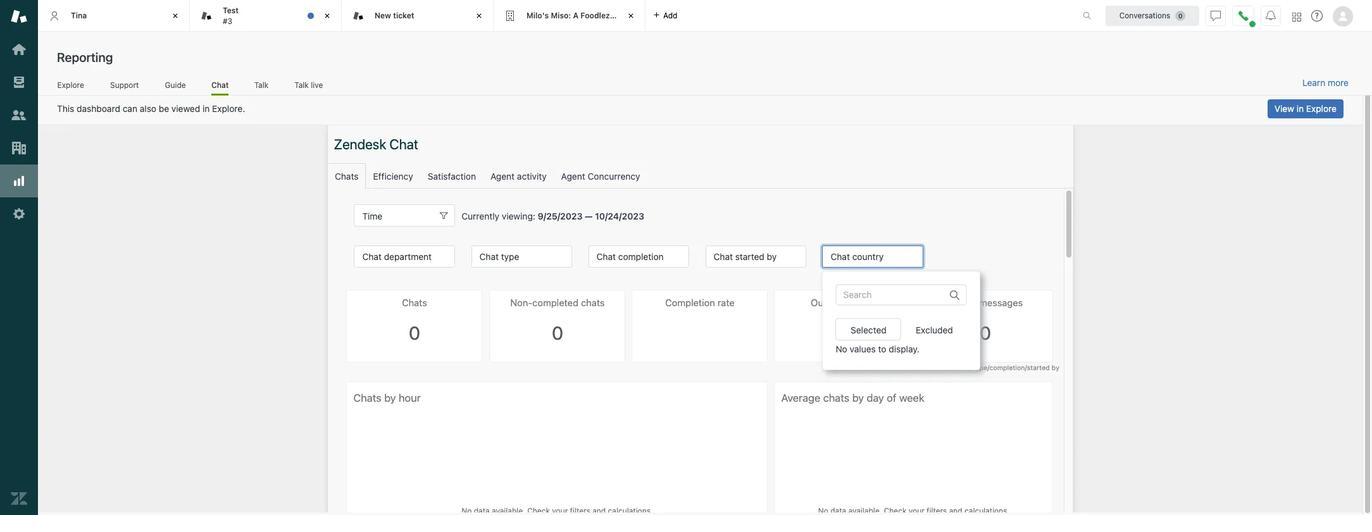 Task type: describe. For each thing, give the bounding box(es) containing it.
guide link
[[165, 80, 186, 94]]

close image for milo's miso: a foodlez subsidiary
[[625, 9, 637, 22]]

dashboard
[[77, 103, 120, 114]]

talk link
[[254, 80, 269, 94]]

view in explore
[[1275, 103, 1337, 114]]

guide
[[165, 80, 186, 90]]

explore inside button
[[1307, 103, 1337, 114]]

tina tab
[[38, 0, 190, 32]]

get help image
[[1312, 10, 1323, 22]]

learn
[[1303, 77, 1326, 88]]

view
[[1275, 103, 1295, 114]]

close image for tina
[[169, 9, 182, 22]]

chat
[[211, 80, 229, 90]]

new ticket
[[375, 11, 414, 20]]

be
[[159, 103, 169, 114]]

this dashboard can also be viewed in explore.
[[57, 103, 245, 114]]

views image
[[11, 74, 27, 91]]

milo's miso: a foodlez subsidiary tab
[[494, 0, 652, 32]]

admin image
[[11, 206, 27, 222]]

tab containing test
[[190, 0, 342, 32]]

this
[[57, 103, 74, 114]]

button displays agent's chat status as invisible. image
[[1211, 10, 1221, 21]]

a
[[573, 11, 579, 20]]

explore.
[[212, 103, 245, 114]]

support
[[110, 80, 139, 90]]

talk live link
[[294, 80, 323, 94]]

notifications image
[[1266, 10, 1276, 21]]

new
[[375, 11, 391, 20]]

also
[[140, 103, 156, 114]]

tina
[[71, 11, 87, 20]]

tabs tab list
[[38, 0, 1070, 32]]

talk live
[[295, 80, 323, 90]]

view in explore button
[[1268, 99, 1344, 118]]

close image for new ticket
[[473, 9, 486, 22]]

zendesk products image
[[1293, 12, 1302, 21]]

foodlez
[[581, 11, 610, 20]]

learn more
[[1303, 77, 1349, 88]]

reporting image
[[11, 173, 27, 189]]



Task type: locate. For each thing, give the bounding box(es) containing it.
conversations
[[1120, 10, 1171, 20]]

1 horizontal spatial explore
[[1307, 103, 1337, 114]]

main element
[[0, 0, 38, 515]]

add button
[[646, 0, 685, 31]]

miso:
[[551, 11, 571, 20]]

1 horizontal spatial talk
[[295, 80, 309, 90]]

2 in from the left
[[1297, 103, 1304, 114]]

close image inside milo's miso: a foodlez subsidiary tab
[[625, 9, 637, 22]]

close image left milo's
[[473, 9, 486, 22]]

1 talk from the left
[[254, 80, 269, 90]]

1 close image from the left
[[169, 9, 182, 22]]

2 horizontal spatial close image
[[625, 9, 637, 22]]

1 in from the left
[[203, 103, 210, 114]]

0 horizontal spatial in
[[203, 103, 210, 114]]

talk left live
[[295, 80, 309, 90]]

can
[[123, 103, 137, 114]]

live
[[311, 80, 323, 90]]

close image
[[169, 9, 182, 22], [473, 9, 486, 22], [625, 9, 637, 22]]

talk inside talk live link
[[295, 80, 309, 90]]

close image left add 'dropdown button'
[[625, 9, 637, 22]]

test
[[223, 6, 239, 15]]

0 vertical spatial explore
[[57, 80, 84, 90]]

close image
[[321, 9, 334, 22]]

add
[[663, 10, 678, 20]]

3 close image from the left
[[625, 9, 637, 22]]

#3
[[223, 16, 232, 26]]

talk for talk
[[254, 80, 269, 90]]

chat link
[[211, 80, 229, 96]]

reporting
[[57, 50, 113, 65]]

in
[[203, 103, 210, 114], [1297, 103, 1304, 114]]

explore down learn more link
[[1307, 103, 1337, 114]]

talk inside talk link
[[254, 80, 269, 90]]

more
[[1328, 77, 1349, 88]]

0 horizontal spatial talk
[[254, 80, 269, 90]]

zendesk support image
[[11, 8, 27, 25]]

0 horizontal spatial explore
[[57, 80, 84, 90]]

milo's miso: a foodlez subsidiary
[[527, 11, 652, 20]]

talk for talk live
[[295, 80, 309, 90]]

in right viewed
[[203, 103, 210, 114]]

viewed
[[172, 103, 200, 114]]

milo's
[[527, 11, 549, 20]]

explore
[[57, 80, 84, 90], [1307, 103, 1337, 114]]

close image inside new ticket tab
[[473, 9, 486, 22]]

zendesk image
[[11, 491, 27, 507]]

1 horizontal spatial close image
[[473, 9, 486, 22]]

explore link
[[57, 80, 84, 94]]

support link
[[110, 80, 139, 94]]

organizations image
[[11, 140, 27, 156]]

talk right chat
[[254, 80, 269, 90]]

ticket
[[393, 11, 414, 20]]

2 close image from the left
[[473, 9, 486, 22]]

in inside view in explore button
[[1297, 103, 1304, 114]]

new ticket tab
[[342, 0, 494, 32]]

close image inside tina tab
[[169, 9, 182, 22]]

1 vertical spatial explore
[[1307, 103, 1337, 114]]

close image left #3
[[169, 9, 182, 22]]

learn more link
[[1303, 77, 1349, 89]]

1 horizontal spatial in
[[1297, 103, 1304, 114]]

conversations button
[[1106, 5, 1200, 26]]

in right view
[[1297, 103, 1304, 114]]

get started image
[[11, 41, 27, 58]]

test #3
[[223, 6, 239, 26]]

customers image
[[11, 107, 27, 123]]

talk
[[254, 80, 269, 90], [295, 80, 309, 90]]

0 horizontal spatial close image
[[169, 9, 182, 22]]

2 talk from the left
[[295, 80, 309, 90]]

tab
[[190, 0, 342, 32]]

subsidiary
[[612, 11, 652, 20]]

explore up "this" at the top
[[57, 80, 84, 90]]



